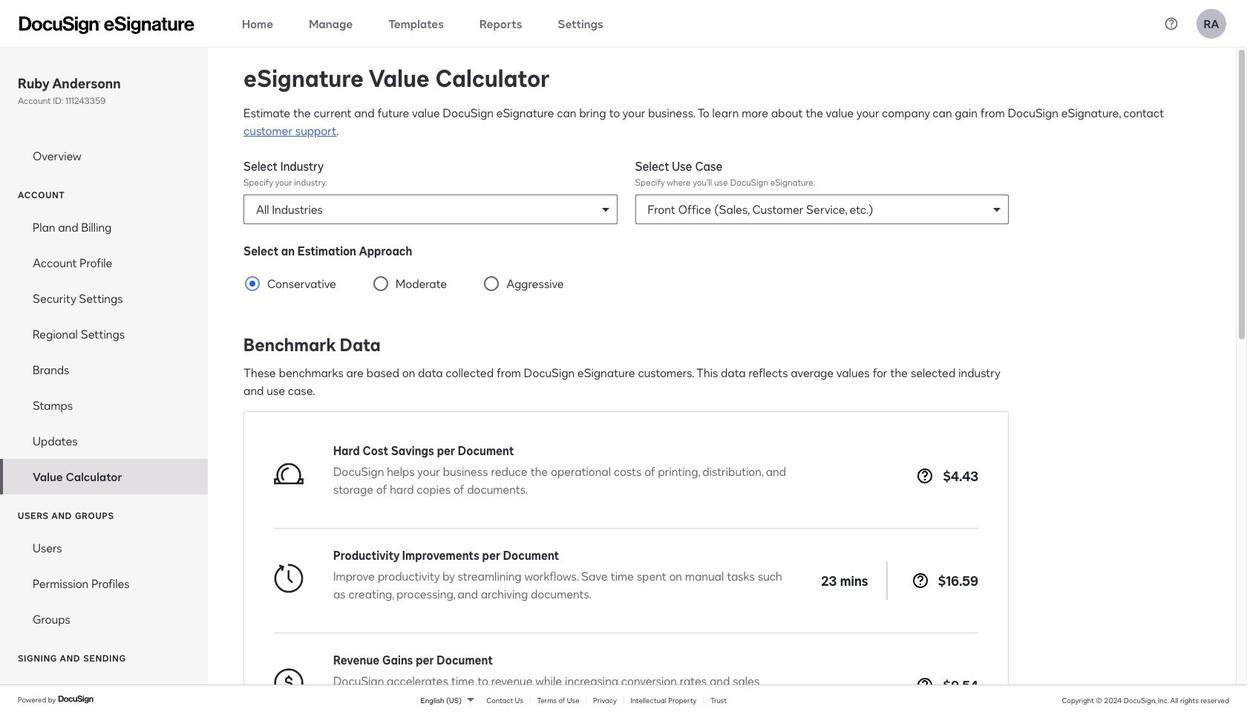 Task type: vqa. For each thing, say whether or not it's contained in the screenshot.
'Your Uploaded Profile Image'
no



Task type: describe. For each thing, give the bounding box(es) containing it.
productivity improvements per document image
[[274, 564, 304, 593]]

account element
[[0, 209, 208, 495]]

docusign image
[[58, 694, 95, 706]]



Task type: locate. For each thing, give the bounding box(es) containing it.
hard cost savings per document image
[[274, 459, 304, 489]]

revenue gains per document image
[[274, 668, 304, 698]]

users and groups element
[[0, 530, 208, 637]]

docusign admin image
[[19, 16, 195, 34]]



